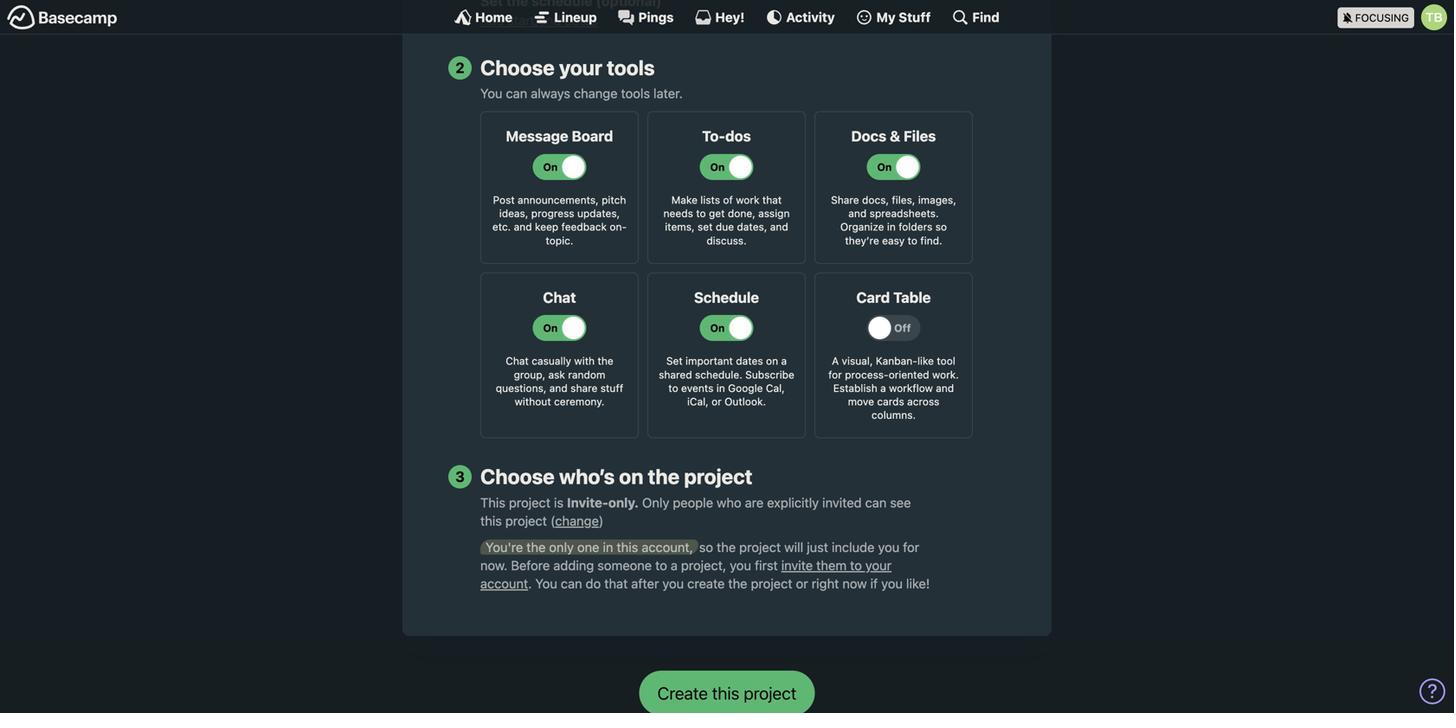 Task type: describe. For each thing, give the bounding box(es) containing it.
change )
[[555, 513, 604, 529]]

0 horizontal spatial on
[[619, 465, 644, 489]]

that for do
[[605, 576, 628, 591]]

explicitly
[[767, 495, 819, 510]]

ideas,
[[499, 207, 528, 220]]

invite-
[[567, 495, 609, 510]]

people
[[673, 495, 713, 510]]

post
[[493, 194, 515, 206]]

so inside share docs, files, images, and spreadsheets. organize in folders so they're easy to find.
[[936, 221, 947, 233]]

that for work
[[763, 194, 782, 206]]

to inside the "so the project will just include you for now. before adding someone to a project, you first"
[[655, 558, 667, 573]]

always
[[531, 86, 571, 101]]

hey!
[[716, 10, 745, 25]]

visual,
[[842, 355, 873, 367]]

home
[[475, 10, 513, 25]]

invite them to your account link
[[481, 558, 892, 591]]

progress
[[531, 207, 575, 220]]

ask
[[548, 369, 565, 381]]

to-dos
[[702, 128, 751, 145]]

choose for choose who's on the project
[[481, 465, 555, 489]]

work
[[736, 194, 760, 206]]

create
[[688, 576, 725, 591]]

questions,
[[496, 382, 547, 394]]

3
[[455, 468, 465, 485]]

etc.
[[493, 221, 511, 233]]

1 vertical spatial this
[[617, 540, 638, 555]]

can inside only people who are explicitly invited can see this project (
[[865, 495, 887, 510]]

find button
[[952, 9, 1000, 26]]

my stuff button
[[856, 9, 931, 26]]

add start/end dates link
[[481, 13, 598, 28]]

pitch
[[602, 194, 626, 206]]

tool
[[937, 355, 956, 367]]

are
[[745, 495, 764, 510]]

. you can do that after you create the project or right now if you like!
[[528, 576, 930, 591]]

hey! button
[[695, 9, 745, 26]]

who's
[[559, 465, 615, 489]]

to inside invite them to your account
[[850, 558, 862, 573]]

home link
[[455, 9, 513, 26]]

later.
[[654, 86, 683, 101]]

adding
[[554, 558, 594, 573]]

like
[[918, 355, 934, 367]]

choose who's on the project
[[481, 465, 753, 489]]

or inside set important dates on a shared schedule. subscribe to events in google cal, ical, or outlook.
[[712, 396, 722, 408]]

tim burton image
[[1422, 4, 1448, 30]]

who
[[717, 495, 742, 510]]

you right include
[[878, 540, 900, 555]]

0 vertical spatial your
[[559, 56, 603, 80]]

share docs, files, images, and spreadsheets. organize in folders so they're easy to find.
[[831, 194, 957, 247]]

lineup link
[[534, 9, 597, 26]]

ical,
[[687, 396, 709, 408]]

1 horizontal spatial you
[[535, 576, 558, 591]]

outlook.
[[725, 396, 766, 408]]

the up before
[[527, 540, 546, 555]]

topic.
[[546, 234, 574, 247]]

project down first
[[751, 576, 793, 591]]

1 vertical spatial tools
[[621, 86, 650, 101]]

just
[[807, 540, 829, 555]]

pings
[[639, 10, 674, 25]]

chat casually with the group, ask random questions, and share stuff without ceremony.
[[496, 355, 624, 408]]

casually
[[532, 355, 571, 367]]

dates for start/end
[[565, 13, 598, 28]]

first
[[755, 558, 778, 573]]

files,
[[892, 194, 916, 206]]

workflow
[[889, 382, 933, 394]]

only
[[549, 540, 574, 555]]

2 vertical spatial can
[[561, 576, 582, 591]]

main element
[[0, 0, 1455, 35]]

and inside post announcements, pitch ideas, progress updates, etc. and keep feedback on- topic.
[[514, 221, 532, 233]]

announcements,
[[518, 194, 599, 206]]

and inside make lists of work that needs to get done, assign items, set due dates, and discuss.
[[770, 221, 789, 233]]

you're the only one in this account,
[[486, 540, 693, 555]]

only.
[[609, 495, 639, 510]]

docs & files
[[851, 128, 936, 145]]

0 vertical spatial change
[[574, 86, 618, 101]]

keep
[[535, 221, 559, 233]]

choose your tools
[[481, 56, 655, 80]]

chat for chat casually with the group, ask random questions, and share stuff without ceremony.
[[506, 355, 529, 367]]

stuff
[[899, 10, 931, 25]]

my
[[877, 10, 896, 25]]

0 vertical spatial can
[[506, 86, 527, 101]]

and inside share docs, files, images, and spreadsheets. organize in folders so they're easy to find.
[[849, 207, 867, 220]]

folders
[[899, 221, 933, 233]]

the up only
[[648, 465, 680, 489]]

on-
[[610, 221, 627, 233]]

to inside share docs, files, images, and spreadsheets. organize in folders so they're easy to find.
[[908, 234, 918, 247]]

you can always change tools later.
[[481, 86, 683, 101]]

schedule
[[694, 289, 759, 306]]

to inside make lists of work that needs to get done, assign items, set due dates, and discuss.
[[696, 207, 706, 220]]

project left is
[[509, 495, 551, 510]]

1 vertical spatial or
[[796, 576, 808, 591]]

set
[[667, 355, 683, 367]]

process-
[[845, 369, 889, 381]]

important
[[686, 355, 733, 367]]

discuss.
[[707, 234, 747, 247]]

in inside share docs, files, images, and spreadsheets. organize in folders so they're easy to find.
[[887, 221, 896, 233]]

find.
[[921, 234, 943, 247]]

docs,
[[862, 194, 889, 206]]

you right if
[[882, 576, 903, 591]]

only
[[642, 495, 670, 510]]

items,
[[665, 221, 695, 233]]

.
[[528, 576, 532, 591]]

this inside only people who are explicitly invited can see this project (
[[481, 513, 502, 529]]

done,
[[728, 207, 756, 220]]

them
[[817, 558, 847, 573]]

columns.
[[872, 409, 916, 421]]

a inside a visual, kanban-like tool for process-oriented work. establish a workflow and move cards across columns.
[[881, 382, 886, 394]]

board
[[572, 128, 613, 145]]

chat for chat
[[543, 289, 576, 306]]

images,
[[918, 194, 957, 206]]

activity link
[[766, 9, 835, 26]]

pings button
[[618, 9, 674, 26]]

only people who are explicitly invited can see this project (
[[481, 495, 911, 529]]

is
[[554, 495, 564, 510]]

docs
[[851, 128, 887, 145]]

feedback
[[562, 221, 607, 233]]

and inside a visual, kanban-like tool for process-oriented work. establish a workflow and move cards across columns.
[[936, 382, 954, 394]]



Task type: vqa. For each thing, say whether or not it's contained in the screenshot.


Task type: locate. For each thing, give the bounding box(es) containing it.
to down shared
[[669, 382, 678, 394]]

on
[[766, 355, 778, 367], [619, 465, 644, 489]]

so up find.
[[936, 221, 947, 233]]

make
[[672, 194, 698, 206]]

lists
[[701, 194, 720, 206]]

so inside the "so the project will just include you for now. before adding someone to a project, you first"
[[699, 540, 713, 555]]

1 horizontal spatial or
[[796, 576, 808, 591]]

choose up always
[[481, 56, 555, 80]]

cal,
[[766, 382, 785, 394]]

dates for important
[[736, 355, 763, 367]]

your inside invite them to your account
[[866, 558, 892, 573]]

random
[[568, 369, 606, 381]]

move
[[848, 396, 874, 408]]

and down assign
[[770, 221, 789, 233]]

google
[[728, 382, 763, 394]]

1 horizontal spatial can
[[561, 576, 582, 591]]

of
[[723, 194, 733, 206]]

1 vertical spatial that
[[605, 576, 628, 591]]

schedule.
[[695, 369, 743, 381]]

chat down topic.
[[543, 289, 576, 306]]

and down ask
[[550, 382, 568, 394]]

1 horizontal spatial for
[[903, 540, 920, 555]]

2 vertical spatial in
[[603, 540, 613, 555]]

to inside set important dates on a shared schedule. subscribe to events in google cal, ical, or outlook.
[[669, 382, 678, 394]]

and inside chat casually with the group, ask random questions, and share stuff without ceremony.
[[550, 382, 568, 394]]

0 vertical spatial a
[[781, 355, 787, 367]]

for up "like!"
[[903, 540, 920, 555]]

work.
[[933, 369, 959, 381]]

1 horizontal spatial that
[[763, 194, 782, 206]]

switch accounts image
[[7, 4, 118, 31]]

account
[[481, 576, 528, 591]]

so up the project,
[[699, 540, 713, 555]]

a
[[832, 355, 839, 367]]

1 horizontal spatial this
[[617, 540, 638, 555]]

0 horizontal spatial dates
[[565, 13, 598, 28]]

in inside set important dates on a shared schedule. subscribe to events in google cal, ical, or outlook.
[[717, 382, 725, 394]]

in
[[887, 221, 896, 233], [717, 382, 725, 394], [603, 540, 613, 555]]

can left see
[[865, 495, 887, 510]]

will
[[785, 540, 804, 555]]

the inside chat casually with the group, ask random questions, and share stuff without ceremony.
[[598, 355, 614, 367]]

focusing button
[[1338, 0, 1455, 34]]

1 vertical spatial so
[[699, 540, 713, 555]]

0 vertical spatial on
[[766, 355, 778, 367]]

your up you can always change tools later.
[[559, 56, 603, 80]]

with
[[574, 355, 595, 367]]

choose
[[481, 56, 555, 80], [481, 465, 555, 489]]

0 horizontal spatial can
[[506, 86, 527, 101]]

0 vertical spatial dates
[[565, 13, 598, 28]]

add start/end dates
[[481, 13, 598, 28]]

1 horizontal spatial so
[[936, 221, 947, 233]]

1 horizontal spatial on
[[766, 355, 778, 367]]

the
[[598, 355, 614, 367], [648, 465, 680, 489], [527, 540, 546, 555], [717, 540, 736, 555], [728, 576, 748, 591]]

the up the project,
[[717, 540, 736, 555]]

oriented
[[889, 369, 930, 381]]

subscribe
[[746, 369, 795, 381]]

tools
[[607, 56, 655, 80], [621, 86, 650, 101]]

on inside set important dates on a shared schedule. subscribe to events in google cal, ical, or outlook.
[[766, 355, 778, 367]]

project left "("
[[506, 513, 547, 529]]

1 horizontal spatial dates
[[736, 355, 763, 367]]

1 vertical spatial for
[[903, 540, 920, 555]]

1 vertical spatial a
[[881, 382, 886, 394]]

to-
[[702, 128, 726, 145]]

or
[[712, 396, 722, 408], [796, 576, 808, 591]]

1 vertical spatial you
[[535, 576, 558, 591]]

None submit
[[639, 671, 815, 713]]

updates,
[[577, 207, 620, 220]]

that inside make lists of work that needs to get done, assign items, set due dates, and discuss.
[[763, 194, 782, 206]]

tools up later.
[[607, 56, 655, 80]]

1 choose from the top
[[481, 56, 555, 80]]

this up someone
[[617, 540, 638, 555]]

in up easy
[[887, 221, 896, 233]]

can left always
[[506, 86, 527, 101]]

1 vertical spatial choose
[[481, 465, 555, 489]]

0 vertical spatial chat
[[543, 289, 576, 306]]

someone
[[598, 558, 652, 573]]

post announcements, pitch ideas, progress updates, etc. and keep feedback on- topic.
[[493, 194, 627, 247]]

a inside the "so the project will just include you for now. before adding someone to a project, you first"
[[671, 558, 678, 573]]

files
[[904, 128, 936, 145]]

project up first
[[740, 540, 781, 555]]

make lists of work that needs to get done, assign items, set due dates, and discuss.
[[664, 194, 790, 247]]

needs
[[664, 207, 693, 220]]

0 horizontal spatial for
[[829, 369, 842, 381]]

0 horizontal spatial your
[[559, 56, 603, 80]]

this
[[481, 513, 502, 529], [617, 540, 638, 555]]

change down choose your tools
[[574, 86, 618, 101]]

now
[[843, 576, 867, 591]]

2 horizontal spatial in
[[887, 221, 896, 233]]

on up only.
[[619, 465, 644, 489]]

0 vertical spatial tools
[[607, 56, 655, 80]]

that down someone
[[605, 576, 628, 591]]

for inside the "so the project will just include you for now. before adding someone to a project, you first"
[[903, 540, 920, 555]]

0 horizontal spatial in
[[603, 540, 613, 555]]

2 choose from the top
[[481, 465, 555, 489]]

1 horizontal spatial a
[[781, 355, 787, 367]]

project inside the "so the project will just include you for now. before adding someone to a project, you first"
[[740, 540, 781, 555]]

focusing
[[1356, 12, 1410, 24]]

choose for choose your tools
[[481, 56, 555, 80]]

the inside the "so the project will just include you for now. before adding someone to a project, you first"
[[717, 540, 736, 555]]

1 vertical spatial change
[[555, 513, 599, 529]]

spreadsheets.
[[870, 207, 939, 220]]

events
[[681, 382, 714, 394]]

lineup
[[554, 10, 597, 25]]

across
[[907, 396, 940, 408]]

dos
[[726, 128, 751, 145]]

0 vertical spatial for
[[829, 369, 842, 381]]

choose up this
[[481, 465, 555, 489]]

1 vertical spatial in
[[717, 382, 725, 394]]

this down this
[[481, 513, 502, 529]]

0 vertical spatial this
[[481, 513, 502, 529]]

and up organize on the right top of the page
[[849, 207, 867, 220]]

0 vertical spatial that
[[763, 194, 782, 206]]

to up set
[[696, 207, 706, 220]]

right
[[812, 576, 839, 591]]

1 horizontal spatial chat
[[543, 289, 576, 306]]

organize
[[841, 221, 884, 233]]

shared
[[659, 369, 692, 381]]

you right after
[[663, 576, 684, 591]]

after
[[631, 576, 659, 591]]

1 horizontal spatial in
[[717, 382, 725, 394]]

2 horizontal spatial can
[[865, 495, 887, 510]]

project up who
[[684, 465, 753, 489]]

see
[[890, 495, 911, 510]]

0 horizontal spatial so
[[699, 540, 713, 555]]

in right one
[[603, 540, 613, 555]]

0 vertical spatial in
[[887, 221, 896, 233]]

that
[[763, 194, 782, 206], [605, 576, 628, 591]]

now.
[[481, 558, 508, 573]]

the right with
[[598, 355, 614, 367]]

stuff
[[601, 382, 624, 394]]

so
[[936, 221, 947, 233], [699, 540, 713, 555]]

1 vertical spatial dates
[[736, 355, 763, 367]]

dates up subscribe
[[736, 355, 763, 367]]

2 horizontal spatial a
[[881, 382, 886, 394]]

chat up group, at bottom left
[[506, 355, 529, 367]]

you left always
[[481, 86, 503, 101]]

for down a
[[829, 369, 842, 381]]

invited
[[823, 495, 862, 510]]

1 vertical spatial chat
[[506, 355, 529, 367]]

include
[[832, 540, 875, 555]]

set
[[698, 221, 713, 233]]

0 vertical spatial so
[[936, 221, 947, 233]]

my stuff
[[877, 10, 931, 25]]

0 horizontal spatial you
[[481, 86, 503, 101]]

0 horizontal spatial this
[[481, 513, 502, 529]]

or right ical,
[[712, 396, 722, 408]]

to
[[696, 207, 706, 220], [908, 234, 918, 247], [669, 382, 678, 394], [655, 558, 667, 573], [850, 558, 862, 573]]

in down schedule.
[[717, 382, 725, 394]]

add
[[481, 13, 504, 28]]

2
[[456, 59, 465, 76]]

on up subscribe
[[766, 355, 778, 367]]

table
[[894, 289, 931, 306]]

you up ". you can do that after you create the project or right now if you like!"
[[730, 558, 751, 573]]

to down folders
[[908, 234, 918, 247]]

0 horizontal spatial or
[[712, 396, 722, 408]]

if
[[871, 576, 878, 591]]

establish
[[833, 382, 878, 394]]

a inside set important dates on a shared schedule. subscribe to events in google cal, ical, or outlook.
[[781, 355, 787, 367]]

dates inside set important dates on a shared schedule. subscribe to events in google cal, ical, or outlook.
[[736, 355, 763, 367]]

dates,
[[737, 221, 767, 233]]

your up if
[[866, 558, 892, 573]]

1 horizontal spatial your
[[866, 558, 892, 573]]

0 horizontal spatial chat
[[506, 355, 529, 367]]

a
[[781, 355, 787, 367], [881, 382, 886, 394], [671, 558, 678, 573]]

and
[[849, 207, 867, 220], [514, 221, 532, 233], [770, 221, 789, 233], [550, 382, 568, 394], [936, 382, 954, 394]]

group,
[[514, 369, 546, 381]]

0 vertical spatial choose
[[481, 56, 555, 80]]

a visual, kanban-like tool for process-oriented work. establish a workflow and move cards across columns.
[[829, 355, 959, 421]]

to up now
[[850, 558, 862, 573]]

dates right the start/end
[[565, 13, 598, 28]]

0 horizontal spatial a
[[671, 558, 678, 573]]

tools left later.
[[621, 86, 650, 101]]

0 vertical spatial you
[[481, 86, 503, 101]]

and down "work."
[[936, 382, 954, 394]]

and down ideas,
[[514, 221, 532, 233]]

0 vertical spatial or
[[712, 396, 722, 408]]

1 vertical spatial can
[[865, 495, 887, 510]]

0 horizontal spatial that
[[605, 576, 628, 591]]

the right create
[[728, 576, 748, 591]]

2 vertical spatial a
[[671, 558, 678, 573]]

so the project will just include you for now. before adding someone to a project, you first
[[481, 540, 920, 573]]

1 vertical spatial your
[[866, 558, 892, 573]]

chat inside chat casually with the group, ask random questions, and share stuff without ceremony.
[[506, 355, 529, 367]]

a up subscribe
[[781, 355, 787, 367]]

invite them to your account
[[481, 558, 892, 591]]

they're
[[845, 234, 879, 247]]

to down account,
[[655, 558, 667, 573]]

1 vertical spatial on
[[619, 465, 644, 489]]

invite
[[782, 558, 813, 573]]

change down invite-
[[555, 513, 599, 529]]

you right .
[[535, 576, 558, 591]]

that up assign
[[763, 194, 782, 206]]

a down account,
[[671, 558, 678, 573]]

for inside a visual, kanban-like tool for process-oriented work. establish a workflow and move cards across columns.
[[829, 369, 842, 381]]

can down adding
[[561, 576, 582, 591]]

project inside only people who are explicitly invited can see this project (
[[506, 513, 547, 529]]

or down invite
[[796, 576, 808, 591]]

a up 'cards'
[[881, 382, 886, 394]]

you're
[[486, 540, 523, 555]]



